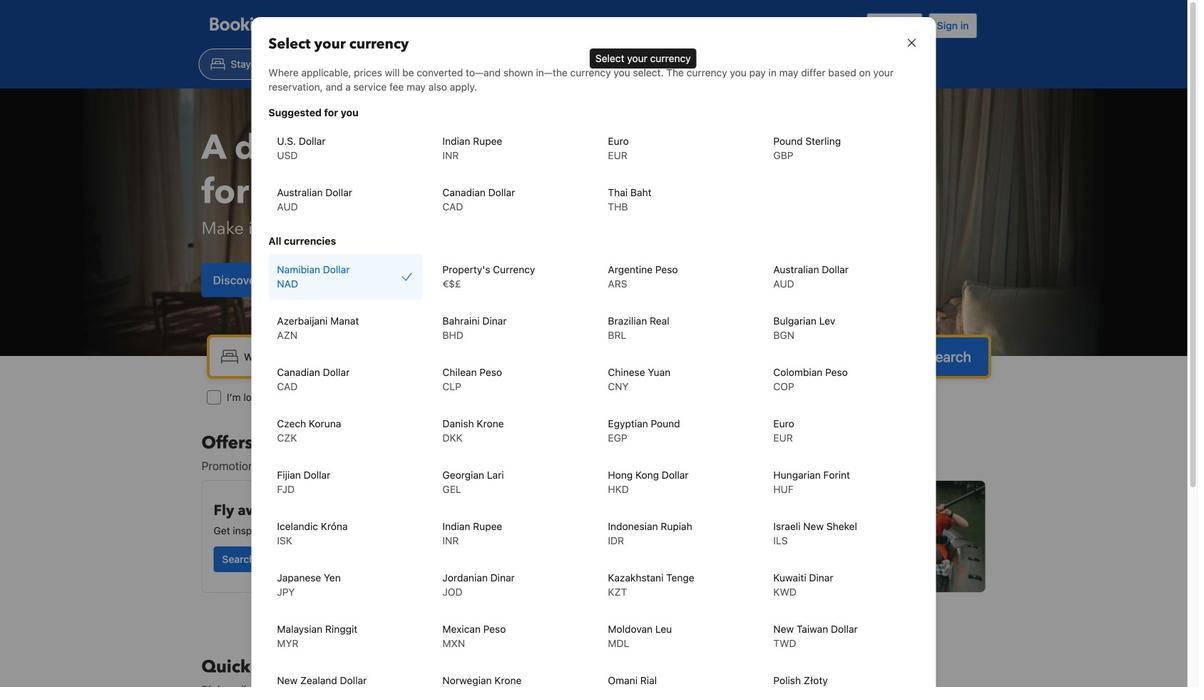 Task type: vqa. For each thing, say whether or not it's contained in the screenshot.
"VACATION"
no



Task type: locate. For each thing, give the bounding box(es) containing it.
fly away to your dream vacation image
[[488, 492, 576, 581]]

dialog
[[234, 0, 954, 687]]

main content
[[196, 432, 992, 687]]



Task type: describe. For each thing, give the bounding box(es) containing it.
booking.com image
[[210, 17, 313, 34]]

a young girl and woman kayak on a river image
[[601, 481, 986, 592]]



